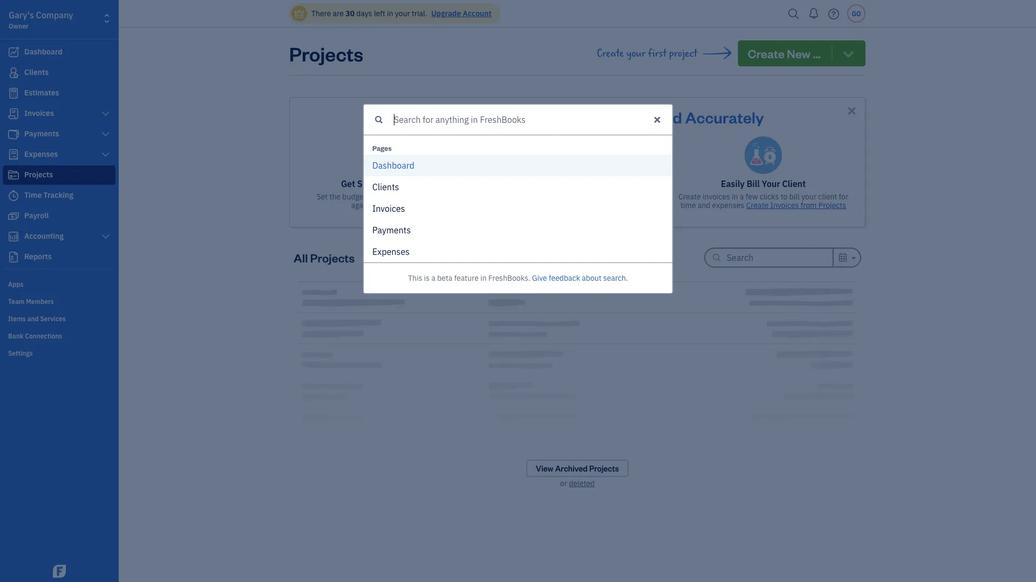 Task type: describe. For each thing, give the bounding box(es) containing it.
pages
[[372, 144, 392, 153]]

paid
[[651, 107, 682, 127]]

dashboard image
[[7, 47, 20, 58]]

a right is
[[431, 273, 435, 283]]

account
[[463, 8, 492, 18]]

payment image
[[7, 129, 20, 140]]

gary's
[[9, 9, 34, 21]]

easily bill your client image
[[745, 137, 782, 174]]

projects inside view archived projects or deleted
[[589, 464, 619, 474]]

days
[[356, 8, 372, 18]]

a left 'h'
[[378, 160, 383, 171]]

your
[[762, 178, 780, 190]]

expenses
[[712, 200, 744, 210]]

are
[[333, 8, 344, 18]]

2 the from the left
[[379, 192, 390, 202]]

left
[[374, 8, 385, 18]]

estimate image
[[7, 88, 20, 99]]

time inside set the budget for the project and track time against it.
[[451, 192, 466, 202]]

projects down there
[[289, 40, 363, 66]]

b
[[392, 160, 397, 171]]

a inside create invoices in a few clicks to bill your client for time and expenses
[[740, 192, 744, 202]]

p
[[382, 246, 387, 258]]

crown image
[[294, 8, 305, 19]]

n right against
[[376, 203, 381, 215]]

there are 30 days left in your trial. upgrade account
[[311, 8, 492, 18]]

from
[[801, 200, 817, 210]]

n right 'm'
[[399, 225, 404, 236]]

set
[[316, 192, 328, 202]]

expense image
[[7, 149, 20, 160]]

and inside create invoices in a few clicks to bill your client for time and expenses
[[698, 200, 710, 210]]

timer image
[[7, 191, 20, 201]]

invoices
[[703, 192, 730, 202]]

y
[[382, 225, 386, 236]]

a inside assign a project manager button
[[556, 178, 561, 190]]

project inside set the budget for the project and track time against it.
[[392, 192, 416, 202]]

few
[[746, 192, 758, 202]]

apps image
[[8, 280, 115, 288]]

track
[[432, 192, 449, 202]]

time
[[551, 107, 588, 127]]

gary's company owner
[[9, 9, 73, 30]]

clicks
[[760, 192, 779, 202]]

c
[[392, 203, 396, 215]]

and inside set the budget for the project and track time against it.
[[418, 192, 430, 202]]

x
[[377, 246, 382, 258]]

freshbooks image
[[51, 566, 68, 579]]

chevron large down image for expense icon at left
[[101, 151, 111, 159]]

report image
[[7, 252, 20, 263]]

assign
[[527, 178, 554, 190]]

view archived projects link
[[526, 460, 629, 478]]

c l i e n t s
[[372, 182, 399, 193]]

is
[[424, 273, 430, 283]]

project
[[563, 178, 591, 190]]

client
[[782, 178, 806, 190]]

1 horizontal spatial get
[[621, 107, 647, 127]]

accurately
[[685, 107, 764, 127]]

r
[[406, 160, 409, 171]]

view archived projects or deleted
[[536, 464, 619, 489]]

money image
[[7, 211, 20, 222]]

to
[[781, 192, 788, 202]]

n right 'p'
[[392, 246, 396, 258]]

1 the from the left
[[329, 192, 341, 202]]

e x p e n s e s
[[372, 246, 410, 258]]

all
[[294, 250, 308, 266]]

easily bill your client
[[721, 178, 806, 190]]

d
[[409, 160, 414, 171]]

items and services image
[[8, 314, 115, 323]]

how
[[386, 200, 401, 210]]

p
[[372, 225, 378, 236]]

beta
[[437, 273, 452, 283]]

invoices
[[770, 200, 799, 210]]

1 vertical spatial i
[[390, 203, 392, 215]]

chevron large down image for chart icon
[[101, 233, 111, 241]]

get started with projects image
[[372, 137, 411, 175]]

works
[[410, 200, 432, 210]]

d
[[372, 160, 378, 171]]

time inside create invoices in a few clicks to bill your client for time and expenses
[[681, 200, 696, 210]]

chart image
[[7, 232, 20, 242]]

e right y
[[394, 225, 399, 236]]

with
[[389, 178, 407, 190]]

Search for anything in FreshBooks text field
[[364, 105, 647, 135]]

or
[[560, 479, 567, 489]]

there
[[311, 8, 331, 18]]

for inside create invoices in a few clicks to bill your client for time and expenses
[[839, 192, 848, 202]]

started
[[357, 178, 387, 190]]

e
[[372, 246, 377, 258]]

chevron large down image for payment icon
[[101, 130, 111, 139]]

create for create invoices in a few clicks to bill your client for time and expenses
[[679, 192, 701, 202]]

company
[[36, 9, 73, 21]]

feature
[[454, 273, 479, 283]]

d a s h b o a r d
[[372, 160, 414, 171]]

v
[[381, 203, 385, 215]]

deleted link
[[569, 479, 595, 489]]

h
[[387, 160, 392, 171]]

projects,
[[440, 107, 503, 127]]



Task type: locate. For each thing, give the bounding box(es) containing it.
t right 'm'
[[404, 225, 407, 236]]

your inside create invoices in a few clicks to bill your client for time and expenses
[[802, 192, 817, 202]]

client image
[[7, 67, 20, 78]]

i right 'v'
[[390, 203, 392, 215]]

1 vertical spatial project
[[392, 192, 416, 202]]

1 for from the left
[[368, 192, 377, 202]]

l
[[378, 182, 380, 193]]

projects up track
[[409, 178, 442, 190]]

set the budget for the project and track time against it.
[[316, 192, 466, 210]]

1 vertical spatial your
[[626, 47, 646, 59]]

give
[[532, 273, 547, 283]]

0 horizontal spatial for
[[368, 192, 377, 202]]

in right left
[[387, 8, 393, 18]]

in for this is a beta feature in freshbooks. give feedback about search.
[[480, 273, 487, 283]]

n right 'l'
[[387, 182, 392, 193]]

scope projects, track time and get paid accurately
[[391, 107, 764, 127]]

in down easily
[[732, 192, 738, 202]]

time right track
[[451, 192, 466, 202]]

e right x
[[387, 246, 392, 258]]

e left it
[[396, 203, 401, 215]]

m
[[386, 225, 394, 236]]

track
[[506, 107, 548, 127]]

2 horizontal spatial and
[[698, 200, 710, 210]]

1 horizontal spatial and
[[591, 107, 618, 127]]

chevron large down image
[[101, 110, 111, 118], [101, 130, 111, 139]]

0 vertical spatial in
[[387, 8, 393, 18]]

settings image
[[8, 349, 115, 357]]

0 vertical spatial get
[[621, 107, 647, 127]]

it.
[[377, 200, 384, 210]]

trial.
[[412, 8, 427, 18]]

bill
[[789, 192, 800, 202]]

your left first
[[626, 47, 646, 59]]

1 vertical spatial t
[[404, 225, 407, 236]]

project
[[669, 47, 698, 59], [392, 192, 416, 202]]

your
[[395, 8, 410, 18], [626, 47, 646, 59], [802, 192, 817, 202]]

main element
[[0, 0, 146, 583]]

how it works
[[386, 200, 432, 210]]

0 vertical spatial o
[[397, 160, 402, 171]]

a right assign
[[556, 178, 561, 190]]

0 horizontal spatial o
[[385, 203, 390, 215]]

upgrade account link
[[429, 8, 492, 18]]

2 for from the left
[[839, 192, 848, 202]]

create inside create invoices in a few clicks to bill your client for time and expenses
[[679, 192, 701, 202]]

assign a project manager
[[527, 178, 628, 190]]

2 horizontal spatial in
[[732, 192, 738, 202]]

projects up deleted
[[589, 464, 619, 474]]

give feedback about search. link
[[532, 273, 628, 283]]

time left the invoices
[[681, 200, 696, 210]]

bank connections image
[[8, 331, 115, 340]]

p a y m e n t s
[[372, 225, 411, 236]]

go to help image
[[825, 6, 842, 22]]

the up 'v'
[[379, 192, 390, 202]]

all projects
[[294, 250, 355, 266]]

get left paid
[[621, 107, 647, 127]]

against
[[351, 200, 376, 210]]

about
[[582, 273, 602, 283]]

2 horizontal spatial create
[[746, 200, 769, 210]]

chevron large down image for invoice icon at top left
[[101, 110, 111, 118]]

1 horizontal spatial time
[[681, 200, 696, 210]]

search.
[[603, 273, 628, 283]]

for inside set the budget for the project and track time against it.
[[368, 192, 377, 202]]

e right 'l'
[[382, 182, 387, 193]]

0 horizontal spatial your
[[395, 8, 410, 18]]

this
[[408, 273, 422, 283]]

0 horizontal spatial the
[[329, 192, 341, 202]]

projects right all
[[310, 250, 355, 266]]

0 horizontal spatial in
[[387, 8, 393, 18]]

1 horizontal spatial i
[[390, 203, 392, 215]]

for left 'l'
[[368, 192, 377, 202]]

time
[[451, 192, 466, 202], [681, 200, 696, 210]]

the right set
[[329, 192, 341, 202]]

a left few
[[740, 192, 744, 202]]

1 horizontal spatial your
[[626, 47, 646, 59]]

project right first
[[669, 47, 698, 59]]

create for create your first project
[[597, 47, 624, 59]]

0 horizontal spatial and
[[418, 192, 430, 202]]

in
[[387, 8, 393, 18], [732, 192, 738, 202], [480, 273, 487, 283]]

o left c
[[385, 203, 390, 215]]

for right client
[[839, 192, 848, 202]]

2 vertical spatial in
[[480, 273, 487, 283]]

feedback
[[549, 273, 580, 283]]

i right c
[[380, 182, 382, 193]]

get up budget
[[341, 178, 355, 190]]

1 horizontal spatial t
[[404, 225, 407, 236]]

0 horizontal spatial t
[[392, 182, 395, 193]]

view
[[536, 464, 554, 474]]

a left 'm'
[[378, 225, 382, 236]]

0 horizontal spatial i
[[380, 182, 382, 193]]

t right 'l'
[[392, 182, 395, 193]]

a
[[378, 160, 383, 171], [402, 160, 406, 171], [556, 178, 561, 190], [740, 192, 744, 202], [378, 225, 382, 236], [431, 273, 435, 283]]

1 horizontal spatial create
[[679, 192, 701, 202]]

upgrade
[[431, 8, 461, 18]]

0 vertical spatial project
[[669, 47, 698, 59]]

Search text field
[[727, 249, 833, 267]]

2 horizontal spatial your
[[802, 192, 817, 202]]

and
[[591, 107, 618, 127], [418, 192, 430, 202], [698, 200, 710, 210]]

this is a beta feature in freshbooks. give feedback about search.
[[408, 273, 628, 283]]

1 horizontal spatial for
[[839, 192, 848, 202]]

and left track
[[418, 192, 430, 202]]

project down with
[[392, 192, 416, 202]]

t
[[392, 182, 395, 193], [404, 225, 407, 236]]

1 vertical spatial chevron large down image
[[101, 130, 111, 139]]

projects right "from"
[[819, 200, 846, 210]]

create
[[597, 47, 624, 59], [679, 192, 701, 202], [746, 200, 769, 210]]

create left the invoices
[[679, 192, 701, 202]]

0 vertical spatial chevron large down image
[[101, 110, 111, 118]]

close image
[[846, 105, 858, 117]]

scope
[[391, 107, 437, 127]]

o
[[397, 160, 402, 171], [385, 203, 390, 215]]

o left "r"
[[397, 160, 402, 171]]

e right 'p'
[[401, 246, 405, 258]]

projects
[[289, 40, 363, 66], [409, 178, 442, 190], [819, 200, 846, 210], [310, 250, 355, 266], [589, 464, 619, 474]]

i n v o i c e s
[[372, 203, 405, 215]]

create invoices from projects
[[746, 200, 846, 210]]

assign a project manager image
[[558, 137, 597, 175]]

1 vertical spatial o
[[385, 203, 390, 215]]

freshbooks.
[[488, 273, 530, 283]]

0 horizontal spatial get
[[341, 178, 355, 190]]

0 horizontal spatial project
[[392, 192, 416, 202]]

the
[[329, 192, 341, 202], [379, 192, 390, 202]]

e
[[382, 182, 387, 193], [396, 203, 401, 215], [394, 225, 399, 236], [387, 246, 392, 258], [401, 246, 405, 258]]

1 chevron large down image from the top
[[101, 151, 111, 159]]

project image
[[7, 170, 20, 181]]

c
[[372, 182, 378, 193]]

invoice image
[[7, 108, 20, 119]]

and right 'time'
[[591, 107, 618, 127]]

create invoices in a few clicks to bill your client for time and expenses
[[679, 192, 848, 210]]

1 vertical spatial in
[[732, 192, 738, 202]]

create down bill
[[746, 200, 769, 210]]

search image
[[785, 6, 803, 22]]

2 chevron large down image from the top
[[101, 130, 111, 139]]

get
[[621, 107, 647, 127], [341, 178, 355, 190]]

1 vertical spatial get
[[341, 178, 355, 190]]

owner
[[9, 22, 29, 30]]

1 horizontal spatial o
[[397, 160, 402, 171]]

1 horizontal spatial in
[[480, 273, 487, 283]]

in right feature
[[480, 273, 487, 283]]

manager
[[593, 178, 628, 190]]

0 vertical spatial chevron large down image
[[101, 151, 111, 159]]

it
[[403, 200, 409, 210]]

a left d
[[402, 160, 406, 171]]

and left expenses
[[698, 200, 710, 210]]

0 vertical spatial your
[[395, 8, 410, 18]]

get started with projects
[[341, 178, 442, 190]]

create left first
[[597, 47, 624, 59]]

2 chevron large down image from the top
[[101, 233, 111, 241]]

team members image
[[8, 297, 115, 305]]

0 horizontal spatial create
[[597, 47, 624, 59]]

i
[[372, 203, 376, 215]]

1 horizontal spatial the
[[379, 192, 390, 202]]

easily
[[721, 178, 745, 190]]

assign a project manager button
[[489, 137, 666, 219]]

in for there are 30 days left in your trial. upgrade account
[[387, 8, 393, 18]]

first
[[648, 47, 667, 59]]

1 chevron large down image from the top
[[101, 110, 111, 118]]

0 horizontal spatial time
[[451, 192, 466, 202]]

bill
[[747, 178, 760, 190]]

0 vertical spatial t
[[392, 182, 395, 193]]

1 horizontal spatial project
[[669, 47, 698, 59]]

30
[[346, 8, 355, 18]]

1 vertical spatial chevron large down image
[[101, 233, 111, 241]]

your right the bill
[[802, 192, 817, 202]]

budget
[[342, 192, 366, 202]]

create for create invoices from projects
[[746, 200, 769, 210]]

your left trial. on the top left
[[395, 8, 410, 18]]

chevron large down image
[[101, 151, 111, 159], [101, 233, 111, 241]]

archived
[[555, 464, 588, 474]]

0 vertical spatial i
[[380, 182, 382, 193]]

client
[[818, 192, 837, 202]]

deleted
[[569, 479, 595, 489]]

create your first project
[[597, 47, 698, 59]]

2 vertical spatial your
[[802, 192, 817, 202]]

in inside create invoices in a few clicks to bill your client for time and expenses
[[732, 192, 738, 202]]



Task type: vqa. For each thing, say whether or not it's contained in the screenshot.


